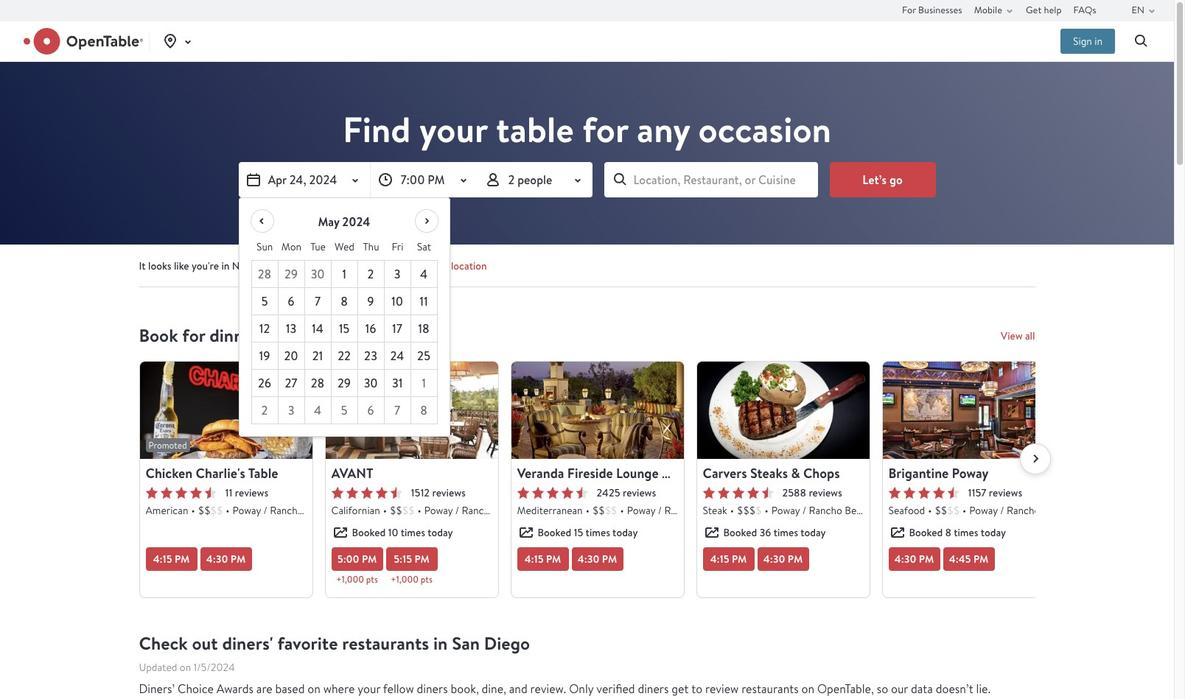 Task type: describe. For each thing, give the bounding box(es) containing it.
en
[[1132, 3, 1145, 16]]

1157
[[969, 487, 987, 500]]

4 4:30 pm from the left
[[895, 552, 934, 567]]

pm for 4:15 pm link corresponding to veranda fireside lounge & restaurant
[[546, 552, 561, 567]]

1 horizontal spatial 3 button
[[385, 261, 411, 288]]

2024 inside dropdown button
[[309, 172, 337, 188]]

5 $$ from the left
[[593, 504, 605, 518]]

a photo of chicken charlie's table restaurant image
[[140, 362, 312, 459]]

16
[[365, 321, 376, 337]]

rancho for brigantine
[[1007, 504, 1041, 518]]

1 vertical spatial 29
[[338, 375, 351, 392]]

4 4:30 pm link from the left
[[889, 548, 941, 572]]

24
[[391, 348, 404, 364]]

in inside the check out diners' favorite restaurants in san diego updated on 1/5/2024 diners' choice awards are based on where your fellow diners book, dine, and review. only verified diners get to review restaurants on opentable, so our data doesn't lie.
[[434, 632, 448, 656]]

1 horizontal spatial 7 button
[[385, 397, 411, 425]]

0 horizontal spatial 4 button
[[305, 397, 331, 425]]

today for brigantine
[[981, 527, 1007, 540]]

pm for first 4:30 pm link from right
[[920, 552, 934, 567]]

2588
[[783, 487, 807, 500]]

1 & from the left
[[662, 465, 671, 483]]

all
[[1026, 330, 1036, 343]]

18 button
[[411, 316, 438, 343]]

sign
[[1074, 35, 1093, 48]]

1 4:15 pm from the left
[[153, 552, 190, 567]]

0 vertical spatial 29
[[285, 266, 298, 282]]

$$ $$ for veranda fireside lounge & restaurant
[[593, 504, 618, 518]]

bernardo for lounge
[[701, 504, 742, 518]]

booked 15 times today
[[538, 527, 638, 540]]

poway / rancho bernardo for brigantine
[[970, 504, 1085, 518]]

0 vertical spatial 7 button
[[305, 288, 331, 316]]

4:30 for 4:15 pm link related to carvers steaks & chops
[[764, 552, 786, 567]]

poway up 1157
[[953, 465, 989, 483]]

4.4 stars image
[[331, 487, 402, 499]]

0 horizontal spatial 2
[[261, 403, 268, 419]]

0 vertical spatial restaurants
[[342, 632, 429, 656]]

booked 8 times today
[[910, 527, 1007, 540]]

get current location button
[[376, 257, 487, 275]]

1 diners from the left
[[417, 682, 448, 698]]

5:00 pm link
[[331, 548, 383, 572]]

4:15 pm link for carvers steaks & chops
[[703, 548, 755, 572]]

2 reviews from the left
[[432, 487, 466, 500]]

1 horizontal spatial 3
[[394, 266, 401, 282]]

looks
[[148, 260, 171, 273]]

faqs
[[1074, 3, 1097, 16]]

current
[[416, 260, 449, 273]]

1 horizontal spatial 5
[[341, 403, 348, 419]]

only
[[570, 682, 594, 698]]

let's go button
[[830, 162, 936, 198]]

location
[[451, 260, 487, 273]]

4.5 stars image for veranda
[[517, 487, 588, 499]]

choice
[[178, 682, 214, 698]]

0 horizontal spatial 1 button
[[331, 261, 358, 288]]

review
[[706, 682, 739, 698]]

booked for brigantine poway
[[910, 527, 943, 540]]

0 horizontal spatial for
[[182, 324, 205, 348]]

sun
[[257, 240, 273, 254]]

0 horizontal spatial 28 button
[[252, 261, 278, 288]]

diego.
[[280, 260, 310, 273]]

23 button
[[358, 343, 385, 370]]

it looks like you're in north san diego. not correct?
[[139, 260, 370, 273]]

1157 reviews
[[969, 487, 1023, 500]]

7 for right 7 button
[[394, 403, 400, 419]]

diners'
[[139, 682, 175, 698]]

22
[[338, 348, 351, 364]]

7 for the top 7 button
[[315, 294, 321, 310]]

go
[[890, 172, 903, 188]]

4 for leftmost 4 button
[[314, 403, 322, 419]]

a photo of brigantine poway restaurant image
[[883, 362, 1056, 459]]

sign in button
[[1061, 29, 1116, 54]]

are
[[257, 682, 273, 698]]

2 & from the left
[[792, 465, 801, 483]]

rancho for carvers
[[809, 504, 843, 518]]

4:15 for veranda
[[525, 552, 544, 567]]

26
[[258, 375, 271, 392]]

a photo of veranda fireside lounge & restaurant restaurant image
[[511, 362, 684, 459]]

steak
[[703, 504, 728, 518]]

pm inside 5:15 pm +1,000 pts
[[415, 552, 430, 567]]

it
[[139, 260, 146, 273]]

$
[[756, 504, 762, 518]]

1 vertical spatial 6
[[368, 403, 374, 419]]

1 horizontal spatial 28 button
[[305, 370, 331, 397]]

monday element
[[278, 234, 305, 261]]

4:30 pm for 4:15 pm link corresponding to veranda fireside lounge & restaurant
[[578, 552, 617, 567]]

4:45
[[950, 552, 972, 567]]

0 vertical spatial 5 button
[[252, 288, 278, 316]]

you're
[[192, 260, 219, 273]]

28 for the leftmost 28 button
[[258, 266, 272, 282]]

0 horizontal spatial 3
[[288, 403, 295, 419]]

1 vertical spatial 10
[[388, 527, 399, 540]]

doesn't
[[936, 682, 974, 698]]

7:00
[[401, 172, 425, 188]]

$$$
[[737, 504, 756, 518]]

pts for 5:15 pm
[[421, 574, 433, 586]]

out
[[192, 632, 218, 656]]

1 horizontal spatial 1
[[422, 375, 426, 392]]

times for avant
[[401, 527, 425, 540]]

north
[[232, 260, 259, 273]]

$$ $$ for avant
[[390, 504, 415, 518]]

/ for veranda fireside lounge & restaurant
[[658, 504, 662, 518]]

pm for 4:45 pm link
[[974, 552, 989, 567]]

not
[[312, 260, 329, 273]]

1 vertical spatial 1 button
[[411, 370, 438, 397]]

times for carvers steaks & chops
[[774, 527, 799, 540]]

booked 36 times today
[[724, 527, 826, 540]]

10 button
[[385, 288, 411, 316]]

1 vertical spatial restaurants
[[742, 682, 799, 698]]

poway for chicken charlie's table
[[233, 504, 261, 518]]

0 vertical spatial 8 button
[[331, 288, 358, 316]]

14
[[312, 321, 324, 337]]

promoted
[[149, 440, 187, 451]]

booked for avant
[[352, 527, 386, 540]]

12 button
[[252, 316, 278, 343]]

36
[[760, 527, 772, 540]]

reviews for brigantine
[[990, 487, 1023, 500]]

1512
[[411, 487, 430, 500]]

2 $$ from the left
[[211, 504, 223, 518]]

poway / rancho bernardo for carvers
[[772, 504, 887, 518]]

1 vertical spatial 15
[[574, 527, 584, 540]]

8 for the right 8 button
[[420, 403, 428, 419]]

4.5 stars image for chicken
[[146, 487, 216, 499]]

book for dinner tonight
[[139, 324, 321, 348]]

31
[[392, 375, 403, 392]]

31 button
[[385, 370, 411, 397]]

1 4:30 pm link from the left
[[200, 548, 252, 572]]

san for diego
[[452, 632, 480, 656]]

/ for chicken charlie's table
[[264, 504, 268, 518]]

poway for carvers steaks & chops
[[772, 504, 801, 518]]

26 button
[[252, 370, 278, 397]]

3 $$ from the left
[[390, 504, 402, 518]]

in inside button
[[1095, 35, 1103, 48]]

11 for 11
[[420, 294, 428, 310]]

table
[[248, 465, 278, 483]]

carvers
[[703, 465, 748, 483]]

14 button
[[305, 316, 331, 343]]

1 horizontal spatial on
[[308, 682, 321, 698]]

brigantine
[[889, 465, 949, 483]]

0 vertical spatial 30
[[311, 266, 325, 282]]

21 button
[[305, 343, 331, 370]]

poway for avant
[[425, 504, 453, 518]]

3 4:30 pm link from the left
[[758, 548, 809, 572]]

16 button
[[358, 316, 385, 343]]

a photo of avant restaurant image
[[326, 362, 498, 459]]

1 vertical spatial in
[[222, 260, 230, 273]]

13 button
[[278, 316, 305, 343]]

1 vertical spatial 29 button
[[331, 370, 358, 397]]

23
[[364, 348, 378, 364]]

for businesses
[[903, 3, 963, 16]]

poway for veranda fireside lounge & restaurant
[[627, 504, 656, 518]]

2588 reviews
[[783, 487, 843, 500]]

1 vertical spatial 2024
[[342, 214, 371, 230]]

lie.
[[977, 682, 991, 698]]

may 2024
[[318, 214, 371, 230]]

1 vertical spatial 30 button
[[358, 370, 385, 397]]

check out diners' favorite restaurants in san diego updated on 1/5/2024 diners' choice awards are based on where your fellow diners book, dine, and review. only verified diners get to review restaurants on opentable, so our data doesn't lie.
[[139, 632, 991, 698]]

5:15 pm link
[[386, 548, 438, 572]]

1 horizontal spatial your
[[420, 105, 488, 154]]

1512 reviews
[[411, 487, 466, 500]]

1 horizontal spatial 6 button
[[358, 397, 385, 425]]

check
[[139, 632, 188, 656]]

steaks
[[751, 465, 788, 483]]

7:00 pm
[[401, 172, 445, 188]]

4 $$ from the left
[[402, 504, 415, 518]]

2425 reviews
[[597, 487, 656, 500]]

times for brigantine poway
[[954, 527, 979, 540]]

0 horizontal spatial 6
[[288, 294, 295, 310]]

1 today from the left
[[428, 527, 453, 540]]

any
[[637, 105, 690, 154]]

help
[[1045, 3, 1062, 16]]

19 button
[[252, 343, 278, 370]]

10 inside button
[[392, 294, 403, 310]]

restaurant
[[674, 465, 738, 483]]

find your table for any occasion
[[343, 105, 832, 154]]

0 vertical spatial 2 button
[[358, 261, 385, 288]]

opentable,
[[818, 682, 875, 698]]

lounge
[[617, 465, 659, 483]]

get for get help
[[1027, 3, 1042, 16]]

1 horizontal spatial 2
[[368, 266, 374, 282]]

get help
[[1027, 3, 1062, 16]]

/ for carvers steaks & chops
[[803, 504, 807, 518]]

27 button
[[278, 370, 305, 397]]

1 horizontal spatial 8 button
[[411, 397, 438, 425]]

poway / rancho bernardo for chicken
[[233, 504, 348, 518]]

reviews for carvers
[[809, 487, 843, 500]]

find
[[343, 105, 411, 154]]

apr 24, 2024 button
[[239, 162, 370, 198]]

0 vertical spatial 30 button
[[305, 261, 331, 288]]

veranda
[[517, 465, 565, 483]]

5:00
[[338, 552, 360, 567]]

chicken
[[146, 465, 193, 483]]

fellow
[[383, 682, 414, 698]]

2 poway / rancho bernardo from the left
[[425, 504, 539, 518]]

to
[[692, 682, 703, 698]]



Task type: vqa. For each thing, say whether or not it's contained in the screenshot.
Find your table for any occasion
yes



Task type: locate. For each thing, give the bounding box(es) containing it.
1 vertical spatial 28
[[311, 375, 325, 392]]

4 4:30 from the left
[[895, 552, 917, 567]]

0 vertical spatial for
[[583, 105, 629, 154]]

24,
[[290, 172, 306, 188]]

6
[[288, 294, 295, 310], [368, 403, 374, 419]]

4.6 stars image down brigantine
[[889, 487, 960, 499]]

1 vertical spatial 30
[[364, 375, 378, 392]]

2 times from the left
[[586, 527, 611, 540]]

diners left 'book,'
[[417, 682, 448, 698]]

28 down "sunday" element
[[258, 266, 272, 282]]

10
[[392, 294, 403, 310], [388, 527, 399, 540]]

0 horizontal spatial 30 button
[[305, 261, 331, 288]]

20 button
[[278, 343, 305, 370]]

3 4:15 pm from the left
[[711, 552, 747, 567]]

where
[[324, 682, 355, 698]]

0 horizontal spatial in
[[222, 260, 230, 273]]

get inside button
[[1027, 3, 1042, 16]]

2 4:30 pm link from the left
[[572, 548, 624, 572]]

3 $$ $$ from the left
[[593, 504, 618, 518]]

1 4:30 from the left
[[206, 552, 228, 567]]

28 button right 27
[[305, 370, 331, 397]]

3 4:30 from the left
[[764, 552, 786, 567]]

mon
[[282, 240, 302, 254]]

1 horizontal spatial san
[[452, 632, 480, 656]]

5 poway / rancho bernardo from the left
[[970, 504, 1085, 518]]

1 horizontal spatial 4.5 stars image
[[517, 487, 588, 499]]

0 vertical spatial 7
[[315, 294, 321, 310]]

today up 4:45 pm
[[981, 527, 1007, 540]]

2 4:15 from the left
[[525, 552, 544, 567]]

san for diego.
[[262, 260, 278, 273]]

today for carvers
[[801, 527, 826, 540]]

reviews for chicken
[[235, 487, 268, 500]]

0 vertical spatial 2
[[508, 172, 515, 188]]

mediterranean
[[517, 504, 583, 518]]

let's
[[863, 172, 887, 188]]

29 down 22 button
[[338, 375, 351, 392]]

7 button down 31
[[385, 397, 411, 425]]

1 rancho from the left
[[270, 504, 304, 518]]

poway / rancho bernardo for veranda
[[627, 504, 742, 518]]

5 reviews from the left
[[990, 487, 1023, 500]]

4 $$ $$ from the left
[[935, 504, 960, 518]]

2 diners from the left
[[638, 682, 669, 698]]

5 / from the left
[[1001, 504, 1005, 518]]

pts inside 5:15 pm +1,000 pts
[[421, 574, 433, 586]]

0 horizontal spatial 8 button
[[331, 288, 358, 316]]

5 rancho from the left
[[1007, 504, 1041, 518]]

rancho down table
[[270, 504, 304, 518]]

5 down 22 button
[[341, 403, 348, 419]]

1 horizontal spatial get
[[1027, 3, 1042, 16]]

9
[[368, 294, 374, 310]]

2 $$ $$ from the left
[[390, 504, 415, 518]]

0 horizontal spatial 30
[[311, 266, 325, 282]]

1 bernardo from the left
[[306, 504, 348, 518]]

tuesday element
[[305, 234, 331, 261]]

4 / from the left
[[803, 504, 807, 518]]

pm for second 4:30 pm link from the left
[[602, 552, 617, 567]]

4:30 pm link left 4:45
[[889, 548, 941, 572]]

$$
[[198, 504, 211, 518], [211, 504, 223, 518], [390, 504, 402, 518], [402, 504, 415, 518], [593, 504, 605, 518], [605, 504, 618, 518], [935, 504, 948, 518], [948, 504, 960, 518]]

2 bernardo from the left
[[498, 504, 539, 518]]

1 vertical spatial for
[[182, 324, 205, 348]]

2 4:30 pm from the left
[[578, 552, 617, 567]]

1 vertical spatial 7 button
[[385, 397, 411, 425]]

0 horizontal spatial 5 button
[[252, 288, 278, 316]]

5 button down 22 button
[[331, 397, 358, 425]]

4:15 pm link for veranda fireside lounge & restaurant
[[517, 548, 569, 572]]

30 left 31
[[364, 375, 378, 392]]

a photo of carvers steaks & chops restaurant image
[[697, 362, 870, 459]]

rancho
[[270, 504, 304, 518], [462, 504, 496, 518], [665, 504, 698, 518], [809, 504, 843, 518], [1007, 504, 1041, 518]]

1 horizontal spatial 2024
[[342, 214, 371, 230]]

21
[[313, 348, 323, 364]]

3 poway / rancho bernardo from the left
[[627, 504, 742, 518]]

4 rancho from the left
[[809, 504, 843, 518]]

19
[[259, 348, 270, 364]]

may 2024 grid
[[251, 234, 438, 425]]

5:00 pm +1,000 pts
[[336, 552, 378, 586]]

6 $$ from the left
[[605, 504, 618, 518]]

get help button
[[1027, 0, 1062, 21]]

get for get current location
[[396, 260, 413, 273]]

0 vertical spatial 1 button
[[331, 261, 358, 288]]

1 horizontal spatial 4:15
[[525, 552, 544, 567]]

4:15 down mediterranean
[[525, 552, 544, 567]]

3 bernardo from the left
[[701, 504, 742, 518]]

11
[[420, 294, 428, 310], [225, 487, 233, 500]]

4 reviews from the left
[[809, 487, 843, 500]]

1 vertical spatial 7
[[394, 403, 400, 419]]

1 horizontal spatial 4 button
[[411, 261, 438, 288]]

poway down 11 reviews
[[233, 504, 261, 518]]

0 vertical spatial in
[[1095, 35, 1103, 48]]

4:30 pm link
[[200, 548, 252, 572], [572, 548, 624, 572], [758, 548, 809, 572], [889, 548, 941, 572]]

4 poway / rancho bernardo from the left
[[772, 504, 887, 518]]

based
[[275, 682, 305, 698]]

rancho down 2588 reviews
[[809, 504, 843, 518]]

booked for carvers steaks & chops
[[724, 527, 757, 540]]

2 horizontal spatial on
[[802, 682, 815, 698]]

1 +1,000 from the left
[[336, 574, 364, 586]]

0 vertical spatial 5
[[261, 294, 268, 310]]

1 horizontal spatial 30 button
[[358, 370, 385, 397]]

28 right 27 button
[[311, 375, 325, 392]]

1 vertical spatial your
[[358, 682, 381, 698]]

3 button
[[385, 261, 411, 288], [278, 397, 305, 425]]

4:30 pm down booked 15 times today
[[578, 552, 617, 567]]

1 vertical spatial 2 button
[[252, 397, 278, 425]]

+1,000 for 5:00
[[336, 574, 364, 586]]

poway down 2588
[[772, 504, 801, 518]]

0 vertical spatial 3
[[394, 266, 401, 282]]

4 bernardo from the left
[[845, 504, 887, 518]]

californian
[[331, 504, 380, 518]]

4:30
[[206, 552, 228, 567], [578, 552, 600, 567], [764, 552, 786, 567], [895, 552, 917, 567]]

0 vertical spatial your
[[420, 105, 488, 154]]

29
[[285, 266, 298, 282], [338, 375, 351, 392]]

0 vertical spatial 3 button
[[385, 261, 411, 288]]

san left diego
[[452, 632, 480, 656]]

3 4:15 from the left
[[711, 552, 730, 567]]

1 times from the left
[[401, 527, 425, 540]]

poway / rancho bernardo down 1512 reviews
[[425, 504, 539, 518]]

3 booked from the left
[[724, 527, 757, 540]]

1 $$ $$ from the left
[[198, 504, 223, 518]]

bernardo for table
[[306, 504, 348, 518]]

0 horizontal spatial san
[[262, 260, 278, 273]]

4:30 down booked 36 times today at right
[[764, 552, 786, 567]]

/
[[264, 504, 268, 518], [456, 504, 460, 518], [658, 504, 662, 518], [803, 504, 807, 518], [1001, 504, 1005, 518]]

updated
[[139, 662, 177, 675]]

on up choice
[[180, 662, 191, 675]]

0 vertical spatial 6 button
[[278, 288, 305, 316]]

7 $$ from the left
[[935, 504, 948, 518]]

pm for 2nd 4:30 pm link from right
[[788, 552, 803, 567]]

diners'
[[222, 632, 273, 656]]

1 vertical spatial 3
[[288, 403, 295, 419]]

11 button
[[411, 288, 438, 316]]

apr 24, 2024
[[268, 172, 337, 188]]

4:30 for 1st 4:15 pm link
[[206, 552, 228, 567]]

30 right diego.
[[311, 266, 325, 282]]

8 $$ from the left
[[948, 504, 960, 518]]

4 booked from the left
[[910, 527, 943, 540]]

3 reviews from the left
[[623, 487, 656, 500]]

1 poway / rancho bernardo from the left
[[233, 504, 348, 518]]

5 button up 12
[[252, 288, 278, 316]]

tonight
[[263, 324, 321, 348]]

correct?
[[332, 260, 370, 273]]

1 vertical spatial 2
[[368, 266, 374, 282]]

0 horizontal spatial 4:15 pm
[[153, 552, 190, 567]]

1 horizontal spatial 30
[[364, 375, 378, 392]]

4:30 pm left 4:45
[[895, 552, 934, 567]]

25
[[417, 348, 431, 364]]

reviews for veranda
[[623, 487, 656, 500]]

2 4:15 pm link from the left
[[517, 548, 569, 572]]

2 horizontal spatial 4:15 pm link
[[703, 548, 755, 572]]

$$ $$ up booked 10 times today
[[390, 504, 415, 518]]

4.6 stars image up "$$$" at the bottom right of page
[[703, 487, 774, 499]]

poway / rancho bernardo down restaurant
[[627, 504, 742, 518]]

1 pts from the left
[[366, 574, 378, 586]]

times up 4:45 pm
[[954, 527, 979, 540]]

our
[[892, 682, 909, 698]]

8 down the 25 button
[[420, 403, 428, 419]]

2 rancho from the left
[[462, 504, 496, 518]]

8 button down the 25 button
[[411, 397, 438, 425]]

today down 2588 reviews
[[801, 527, 826, 540]]

get inside button
[[396, 260, 413, 273]]

3 today from the left
[[801, 527, 826, 540]]

8 for the top 8 button
[[341, 294, 348, 310]]

1 horizontal spatial pts
[[421, 574, 433, 586]]

1 horizontal spatial 1 button
[[411, 370, 438, 397]]

1 4.5 stars image from the left
[[146, 487, 216, 499]]

poway / rancho bernardo down 2588 reviews
[[772, 504, 887, 518]]

san inside the check out diners' favorite restaurants in san diego updated on 1/5/2024 diners' choice awards are based on where your fellow diners book, dine, and review. only verified diners get to review restaurants on opentable, so our data doesn't lie.
[[452, 632, 480, 656]]

wednesday element
[[331, 234, 358, 261]]

seafood
[[889, 504, 926, 518]]

4:15 pm for carvers steaks & chops
[[711, 552, 747, 567]]

today for veranda
[[613, 527, 638, 540]]

+1,000 inside "5:00 pm +1,000 pts"
[[336, 574, 364, 586]]

1 4:15 from the left
[[153, 552, 172, 567]]

diners
[[417, 682, 448, 698], [638, 682, 669, 698]]

your up 7:00 pm
[[420, 105, 488, 154]]

4:15 down steak
[[711, 552, 730, 567]]

0 horizontal spatial diners
[[417, 682, 448, 698]]

12
[[259, 321, 270, 337]]

1 vertical spatial 1
[[422, 375, 426, 392]]

2 4.6 stars image from the left
[[889, 487, 960, 499]]

2 4:30 from the left
[[578, 552, 600, 567]]

29 button down monday "element"
[[278, 261, 305, 288]]

3 times from the left
[[774, 527, 799, 540]]

0 horizontal spatial 11
[[225, 487, 233, 500]]

4:30 down booked 15 times today
[[578, 552, 600, 567]]

4:30 pm down 11 reviews
[[206, 552, 246, 567]]

today
[[428, 527, 453, 540], [613, 527, 638, 540], [801, 527, 826, 540], [981, 527, 1007, 540]]

1 $$ from the left
[[198, 504, 211, 518]]

18
[[418, 321, 430, 337]]

3 button down friday element
[[385, 261, 411, 288]]

on right based on the left
[[308, 682, 321, 698]]

2 horizontal spatial 8
[[946, 527, 952, 540]]

15 down mediterranean
[[574, 527, 584, 540]]

rancho down 1512 reviews
[[462, 504, 496, 518]]

/ down 1512 reviews
[[456, 504, 460, 518]]

11 for 11 reviews
[[225, 487, 233, 500]]

carvers steaks & chops
[[703, 465, 840, 483]]

0 vertical spatial 6
[[288, 294, 295, 310]]

1 vertical spatial 4 button
[[305, 397, 331, 425]]

0 horizontal spatial 2 button
[[252, 397, 278, 425]]

+1,000 for 5:15
[[391, 574, 419, 586]]

0 vertical spatial 28
[[258, 266, 272, 282]]

1 horizontal spatial 8
[[420, 403, 428, 419]]

1 horizontal spatial 5 button
[[331, 397, 358, 425]]

15 right 14 button
[[339, 321, 350, 337]]

4 times from the left
[[954, 527, 979, 540]]

4:30 pm for 4:15 pm link related to carvers steaks & chops
[[764, 552, 803, 567]]

4:15 pm down mediterranean
[[525, 552, 561, 567]]

diego
[[484, 632, 530, 656]]

2024 right the 24,
[[309, 172, 337, 188]]

17 button
[[385, 316, 411, 343]]

0 horizontal spatial 5
[[261, 294, 268, 310]]

15 inside button
[[339, 321, 350, 337]]

4:15 pm link
[[146, 548, 197, 572], [517, 548, 569, 572], [703, 548, 755, 572]]

thursday element
[[358, 234, 385, 261]]

times
[[401, 527, 425, 540], [586, 527, 611, 540], [774, 527, 799, 540], [954, 527, 979, 540]]

+1,000 down 5:15
[[391, 574, 419, 586]]

0 vertical spatial 1
[[342, 266, 346, 282]]

4.6 stars image for carvers
[[703, 487, 774, 499]]

0 horizontal spatial 2024
[[309, 172, 337, 188]]

2 button up 9
[[358, 261, 385, 288]]

1 booked from the left
[[352, 527, 386, 540]]

4 button down "21" button
[[305, 397, 331, 425]]

pm for 4th 4:30 pm link from the right
[[231, 552, 246, 567]]

reviews
[[235, 487, 268, 500], [432, 487, 466, 500], [623, 487, 656, 500], [809, 487, 843, 500], [990, 487, 1023, 500]]

2 / from the left
[[456, 504, 460, 518]]

6 down 23 button
[[368, 403, 374, 419]]

pts inside "5:00 pm +1,000 pts"
[[366, 574, 378, 586]]

booked
[[352, 527, 386, 540], [538, 527, 572, 540], [724, 527, 757, 540], [910, 527, 943, 540]]

/ for avant
[[456, 504, 460, 518]]

2 horizontal spatial 4:15 pm
[[711, 552, 747, 567]]

opentable logo image
[[24, 28, 143, 55]]

7 button up 14
[[305, 288, 331, 316]]

2 horizontal spatial 4:15
[[711, 552, 730, 567]]

favorite
[[278, 632, 338, 656]]

faqs button
[[1074, 0, 1097, 21]]

15
[[339, 321, 350, 337], [574, 527, 584, 540]]

8 button left 9
[[331, 288, 358, 316]]

may
[[318, 214, 340, 230]]

4.5 stars image
[[146, 487, 216, 499], [517, 487, 588, 499]]

1 4.6 stars image from the left
[[703, 487, 774, 499]]

0 horizontal spatial +1,000
[[336, 574, 364, 586]]

4 today from the left
[[981, 527, 1007, 540]]

1 / from the left
[[264, 504, 268, 518]]

2024 right may
[[342, 214, 371, 230]]

10 right 9 button
[[392, 294, 403, 310]]

/ down the 1157 reviews
[[1001, 504, 1005, 518]]

reviews right 1512
[[432, 487, 466, 500]]

28 button
[[252, 261, 278, 288], [305, 370, 331, 397]]

1 4:30 pm from the left
[[206, 552, 246, 567]]

pm for 4:15 pm link related to carvers steaks & chops
[[732, 552, 747, 567]]

1
[[342, 266, 346, 282], [422, 375, 426, 392]]

let's go
[[863, 172, 903, 188]]

3 down friday element
[[394, 266, 401, 282]]

poway
[[953, 465, 989, 483], [233, 504, 261, 518], [425, 504, 453, 518], [627, 504, 656, 518], [772, 504, 801, 518], [970, 504, 998, 518]]

1 4:15 pm link from the left
[[146, 548, 197, 572]]

0 horizontal spatial 29
[[285, 266, 298, 282]]

$$ $$ for brigantine poway
[[935, 504, 960, 518]]

sign in
[[1074, 35, 1103, 48]]

2 horizontal spatial 2
[[508, 172, 515, 188]]

fri
[[392, 240, 404, 254]]

wed
[[335, 240, 355, 254]]

0 horizontal spatial 8
[[341, 294, 348, 310]]

2 down "thursday" element on the top of the page
[[368, 266, 374, 282]]

4 button down "saturday" 'element' on the left of page
[[411, 261, 438, 288]]

2 vertical spatial 2
[[261, 403, 268, 419]]

2 vertical spatial in
[[434, 632, 448, 656]]

poway / rancho bernardo
[[233, 504, 348, 518], [425, 504, 539, 518], [627, 504, 742, 518], [772, 504, 887, 518], [970, 504, 1085, 518]]

1 horizontal spatial in
[[434, 632, 448, 656]]

your inside the check out diners' favorite restaurants in san diego updated on 1/5/2024 diners' choice awards are based on where your fellow diners book, dine, and review. only verified diners get to review restaurants on opentable, so our data doesn't lie.
[[358, 682, 381, 698]]

and
[[509, 682, 528, 698]]

0 horizontal spatial on
[[180, 662, 191, 675]]

1 horizontal spatial 7
[[394, 403, 400, 419]]

1 horizontal spatial 4
[[420, 266, 428, 282]]

+1,000 down 5:00
[[336, 574, 364, 586]]

chicken charlie's table
[[146, 465, 278, 483]]

$$ $$ down 2425
[[593, 504, 618, 518]]

0 vertical spatial san
[[262, 260, 278, 273]]

1 horizontal spatial 4:15 pm link
[[517, 548, 569, 572]]

1 vertical spatial 6 button
[[358, 397, 385, 425]]

25 button
[[411, 343, 438, 370]]

4:15 pm down american
[[153, 552, 190, 567]]

fireside
[[568, 465, 613, 483]]

for right book
[[182, 324, 205, 348]]

1 horizontal spatial 15
[[574, 527, 584, 540]]

6 button up 13
[[278, 288, 305, 316]]

today down 2425 reviews
[[613, 527, 638, 540]]

5 bernardo from the left
[[1043, 504, 1085, 518]]

4 down "saturday" 'element' on the left of page
[[420, 266, 428, 282]]

pts down '5:00 pm' link on the left
[[366, 574, 378, 586]]

rancho for chicken
[[270, 504, 304, 518]]

2 +1,000 from the left
[[391, 574, 419, 586]]

data
[[912, 682, 934, 698]]

0 vertical spatial 4 button
[[411, 261, 438, 288]]

booked down mediterranean
[[538, 527, 572, 540]]

in right sign
[[1095, 35, 1103, 48]]

3 / from the left
[[658, 504, 662, 518]]

1 reviews from the left
[[235, 487, 268, 500]]

11 inside button
[[420, 294, 428, 310]]

8 left 9
[[341, 294, 348, 310]]

3 rancho from the left
[[665, 504, 698, 518]]

0 horizontal spatial 6 button
[[278, 288, 305, 316]]

0 horizontal spatial &
[[662, 465, 671, 483]]

4:15 for carvers
[[711, 552, 730, 567]]

1 button
[[331, 261, 358, 288], [411, 370, 438, 397]]

2 4.5 stars image from the left
[[517, 487, 588, 499]]

times for veranda fireside lounge & restaurant
[[586, 527, 611, 540]]

4:15 pm link down american
[[146, 548, 197, 572]]

2 today from the left
[[613, 527, 638, 540]]

sunday element
[[251, 234, 278, 261]]

4:30 pm for 1st 4:15 pm link
[[206, 552, 246, 567]]

1/5/2024
[[194, 662, 235, 675]]

$$ $$ for chicken charlie's table
[[198, 504, 223, 518]]

5
[[261, 294, 268, 310], [341, 403, 348, 419]]

4 for the rightmost 4 button
[[420, 266, 428, 282]]

poway down 1512 reviews
[[425, 504, 453, 518]]

0 horizontal spatial 29 button
[[278, 261, 305, 288]]

4.6 stars image for brigantine
[[889, 487, 960, 499]]

4.6 stars image
[[703, 487, 774, 499], [889, 487, 960, 499]]

2 button
[[358, 261, 385, 288], [252, 397, 278, 425]]

4:15 pm link down mediterranean
[[517, 548, 569, 572]]

rancho down the 1157 reviews
[[1007, 504, 1041, 518]]

+1,000
[[336, 574, 364, 586], [391, 574, 419, 586]]

22 button
[[331, 343, 358, 370]]

$$ $$ up the booked 8 times today
[[935, 504, 960, 518]]

poway down 2425 reviews
[[627, 504, 656, 518]]

booked for veranda fireside lounge & restaurant
[[538, 527, 572, 540]]

30 button left 31
[[358, 370, 385, 397]]

0 horizontal spatial 1
[[342, 266, 346, 282]]

/ for brigantine poway
[[1001, 504, 1005, 518]]

7 button
[[305, 288, 331, 316], [385, 397, 411, 425]]

9 button
[[358, 288, 385, 316]]

for businesses button
[[903, 0, 963, 21]]

0 horizontal spatial your
[[358, 682, 381, 698]]

pts for 5:00 pm
[[366, 574, 378, 586]]

1 vertical spatial 5 button
[[331, 397, 358, 425]]

11 down charlie's
[[225, 487, 233, 500]]

san down sun
[[262, 260, 278, 273]]

1 horizontal spatial &
[[792, 465, 801, 483]]

3 4:15 pm link from the left
[[703, 548, 755, 572]]

friday element
[[385, 234, 411, 261]]

pm inside "5:00 pm +1,000 pts"
[[362, 552, 377, 567]]

awards
[[217, 682, 254, 698]]

2 booked from the left
[[538, 527, 572, 540]]

booked down seafood
[[910, 527, 943, 540]]

4:15 pm down steak
[[711, 552, 747, 567]]

11 right 10 button
[[420, 294, 428, 310]]

/ down 11 reviews
[[264, 504, 268, 518]]

28 for rightmost 28 button
[[311, 375, 325, 392]]

on left the opentable,
[[802, 682, 815, 698]]

1 right 31 button
[[422, 375, 426, 392]]

dinner
[[210, 324, 259, 348]]

2 pts from the left
[[421, 574, 433, 586]]

1 horizontal spatial 29 button
[[331, 370, 358, 397]]

occasion
[[699, 105, 832, 154]]

reviews down chops
[[809, 487, 843, 500]]

today up 5:15 pm link on the bottom left of the page
[[428, 527, 453, 540]]

get
[[1027, 3, 1042, 16], [396, 260, 413, 273]]

1 button right 31
[[411, 370, 438, 397]]

0 horizontal spatial 4:15 pm link
[[146, 548, 197, 572]]

2 4:15 pm from the left
[[525, 552, 561, 567]]

poway for brigantine poway
[[970, 504, 998, 518]]

7 up 14
[[315, 294, 321, 310]]

4:30 pm down booked 36 times today at right
[[764, 552, 803, 567]]

2 down 26 button
[[261, 403, 268, 419]]

None field
[[604, 162, 818, 198]]

4:45 pm link
[[944, 548, 995, 572]]

/ down lounge
[[658, 504, 662, 518]]

pm for 1st 4:15 pm link
[[175, 552, 190, 567]]

4:45 pm
[[950, 552, 989, 567]]

& right lounge
[[662, 465, 671, 483]]

4:30 for 4:15 pm link corresponding to veranda fireside lounge & restaurant
[[578, 552, 600, 567]]

3 4:30 pm from the left
[[764, 552, 803, 567]]

1 vertical spatial 3 button
[[278, 397, 305, 425]]

4:30 pm link down booked 15 times today
[[572, 548, 624, 572]]

book
[[139, 324, 178, 348]]

0 vertical spatial 4
[[420, 266, 428, 282]]

1 vertical spatial 4
[[314, 403, 322, 419]]

1 horizontal spatial 2 button
[[358, 261, 385, 288]]

+1,000 inside 5:15 pm +1,000 pts
[[391, 574, 419, 586]]

28 button down "sunday" element
[[252, 261, 278, 288]]

san
[[262, 260, 278, 273], [452, 632, 480, 656]]

1 button right the not
[[331, 261, 358, 288]]

saturday element
[[411, 234, 438, 261]]

4:30 pm link down booked 36 times today at right
[[758, 548, 809, 572]]

rancho for veranda
[[665, 504, 698, 518]]

search icon image
[[1133, 32, 1151, 50]]

bernardo for &
[[845, 504, 887, 518]]

times up 5:15 pm link on the bottom left of the page
[[401, 527, 425, 540]]

$$ $$ down chicken charlie's table
[[198, 504, 223, 518]]

pts down 5:15 pm link on the bottom left of the page
[[421, 574, 433, 586]]

4:15 pm for veranda fireside lounge & restaurant
[[525, 552, 561, 567]]

Please input a Location, Restaurant or Cuisine field
[[604, 162, 818, 198]]



